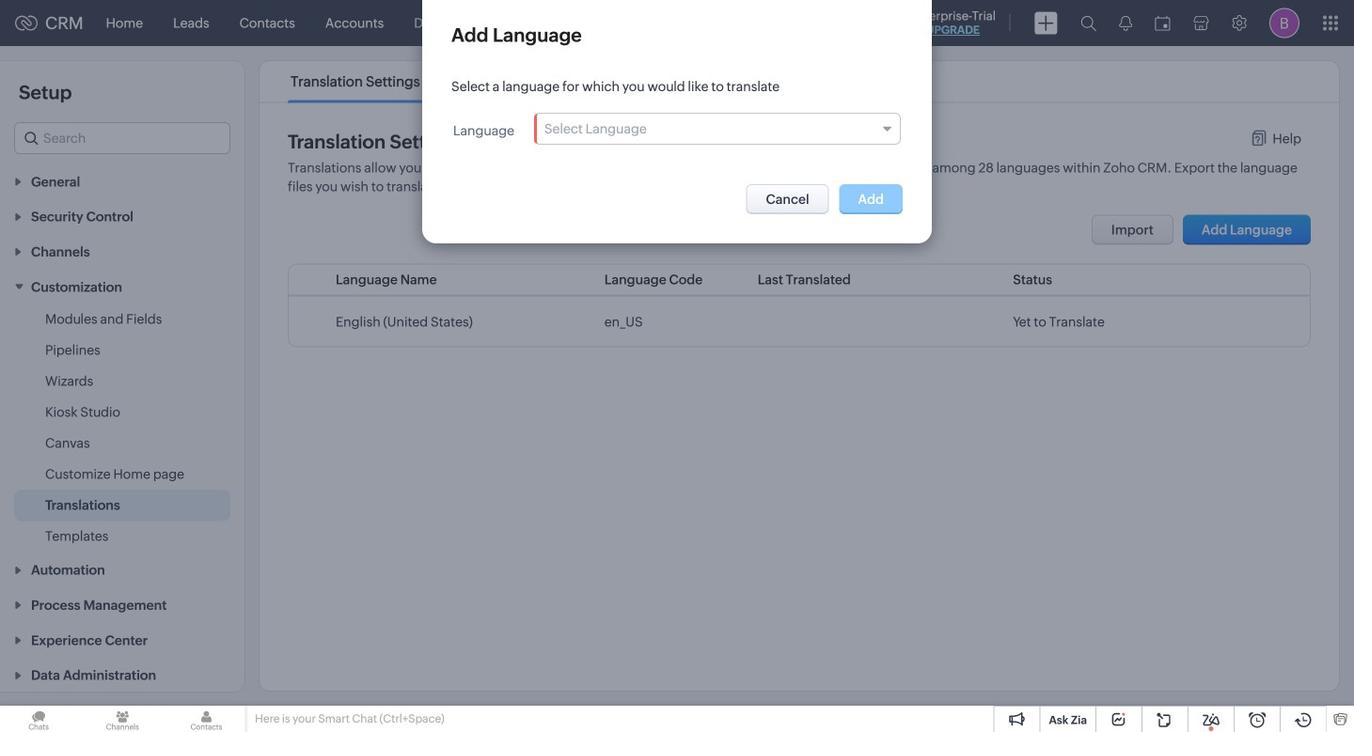 Task type: locate. For each thing, give the bounding box(es) containing it.
calendar image
[[1155, 16, 1171, 31]]

create menu image
[[1034, 12, 1058, 34]]

list
[[274, 61, 634, 102]]

region
[[0, 304, 245, 552]]

signals element
[[1108, 0, 1144, 46]]

chats image
[[0, 706, 77, 733]]



Task type: vqa. For each thing, say whether or not it's contained in the screenshot.
Contacts "image"
yes



Task type: describe. For each thing, give the bounding box(es) containing it.
logo image
[[15, 16, 38, 31]]

create menu element
[[1023, 0, 1069, 46]]

channels image
[[84, 706, 161, 733]]

signals image
[[1119, 15, 1132, 31]]

contacts image
[[168, 706, 245, 733]]



